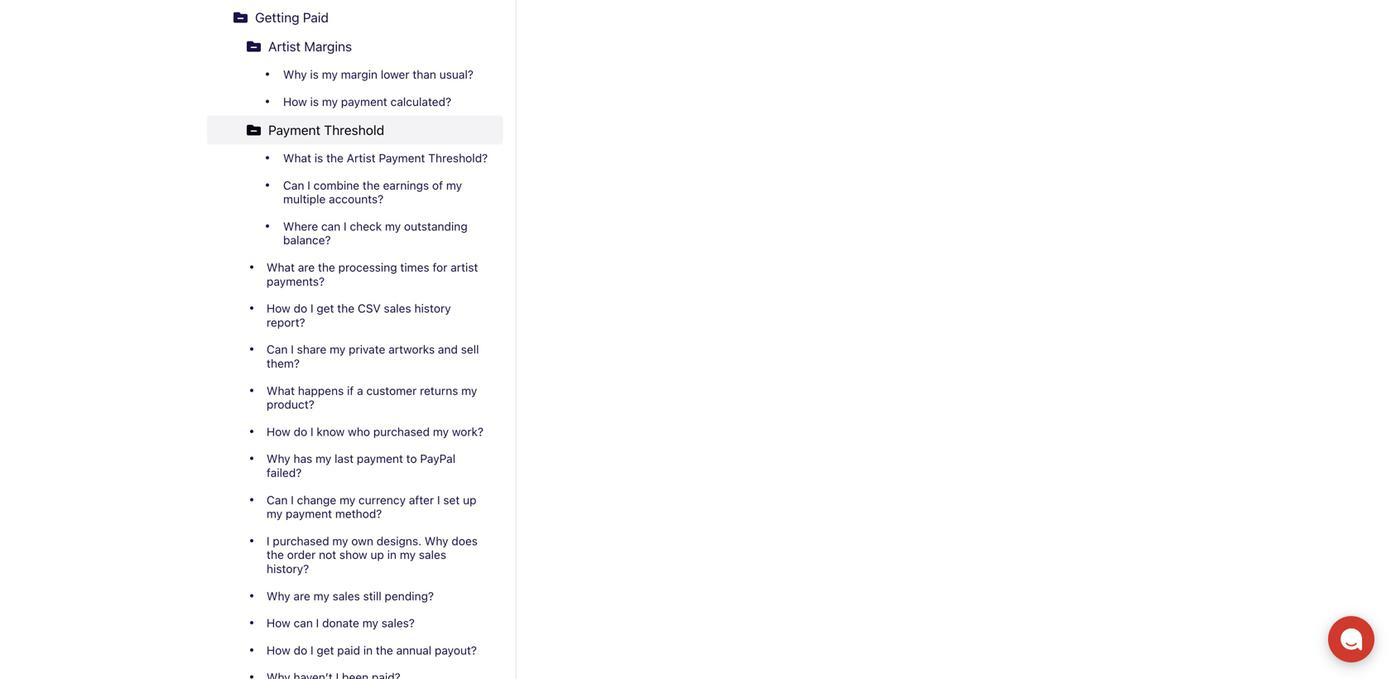 Task type: describe. For each thing, give the bounding box(es) containing it.
calculated?
[[391, 95, 451, 109]]

what happens if a customer returns my product? link
[[207, 377, 503, 418]]

set
[[443, 493, 460, 507]]

i inside "where can i check my outstanding balance?"
[[344, 219, 347, 233]]

earnings
[[383, 178, 429, 192]]

how do i know who purchased my work?
[[267, 425, 484, 438]]

usual?
[[440, 68, 474, 81]]

processing
[[338, 260, 397, 274]]

what are the processing times for artist payments? link
[[207, 254, 503, 295]]

them?
[[267, 357, 300, 370]]

own
[[352, 534, 374, 548]]

payment threshold
[[268, 122, 384, 138]]

how do i get the csv sales history report? link
[[207, 295, 503, 336]]

up inside the i purchased my own designs. why does the order not show up in my sales history?
[[371, 548, 384, 562]]

0 horizontal spatial sales
[[333, 589, 360, 603]]

my up the payment threshold at the left of the page
[[322, 95, 338, 109]]

margin
[[341, 68, 378, 81]]

still
[[363, 589, 382, 603]]

where
[[283, 219, 318, 233]]

i inside can i share my private artworks and sell them?
[[291, 343, 294, 356]]

private
[[349, 343, 385, 356]]

up inside can i change my currency after i set up my payment method?
[[463, 493, 477, 507]]

accounts?
[[329, 192, 384, 206]]

purchased inside the i purchased my own designs. why does the order not show up in my sales history?
[[273, 534, 329, 548]]

customer
[[366, 384, 417, 397]]

how do i know who purchased my work? link
[[207, 418, 503, 445]]

how for how do i get paid in the annual payout?
[[267, 643, 291, 657]]

why are my sales still pending? link
[[207, 582, 503, 610]]

the up combine
[[326, 151, 344, 165]]

what are the processing times for artist payments?
[[267, 260, 478, 288]]

pending?
[[385, 589, 434, 603]]

my up how do i get paid in the annual payout?
[[362, 616, 378, 630]]

payment inside why has my last payment to paypal failed?
[[357, 452, 403, 466]]

balance?
[[283, 233, 331, 247]]

how is my payment calculated? link
[[234, 88, 503, 115]]

a
[[357, 384, 363, 397]]

my inside 'link'
[[433, 425, 449, 438]]

my inside what happens if a customer returns my product?
[[461, 384, 477, 397]]

how do i get the csv sales history report?
[[267, 302, 451, 329]]

i inside 'link'
[[311, 425, 314, 438]]

history
[[415, 302, 451, 315]]

can for how
[[294, 616, 313, 630]]

can for can i share my private artworks and sell them?
[[267, 343, 288, 356]]

get for paid
[[317, 643, 334, 657]]

paid
[[337, 643, 360, 657]]

i left donate at the bottom left
[[316, 616, 319, 630]]

why has my last payment to paypal failed? link
[[207, 445, 503, 486]]

for
[[433, 260, 448, 274]]

happens
[[298, 384, 344, 397]]

to
[[406, 452, 417, 466]]

why has my last payment to paypal failed?
[[267, 452, 456, 480]]

times
[[400, 260, 430, 274]]

after
[[409, 493, 434, 507]]

my up how can i donate my sales?
[[314, 589, 330, 603]]

margins
[[304, 39, 352, 54]]

sales?
[[382, 616, 415, 630]]

are for the
[[298, 260, 315, 274]]

getting paid
[[255, 9, 329, 25]]

where can i check my outstanding balance?
[[283, 219, 468, 247]]

designs.
[[377, 534, 422, 548]]

payments?
[[267, 274, 325, 288]]

failed?
[[267, 466, 302, 480]]

returns
[[420, 384, 458, 397]]

sales inside the i purchased my own designs. why does the order not show up in my sales history?
[[419, 548, 446, 562]]

the inside "what are the processing times for artist payments?"
[[318, 260, 335, 274]]

paypal
[[420, 452, 456, 466]]

my inside "where can i check my outstanding balance?"
[[385, 219, 401, 233]]

last
[[335, 452, 354, 466]]

show
[[340, 548, 368, 562]]

annual
[[396, 643, 432, 657]]

how can i donate my sales? link
[[207, 610, 503, 637]]

why are my sales still pending?
[[267, 589, 434, 603]]

does
[[452, 534, 478, 548]]

share
[[297, 343, 327, 356]]

can i combine the earnings of my multiple accounts?
[[283, 178, 462, 206]]

payment inside can i change my currency after i set up my payment method?
[[286, 507, 332, 521]]

1 vertical spatial artist
[[347, 151, 376, 165]]

i inside the i purchased my own designs. why does the order not show up in my sales history?
[[267, 534, 270, 548]]

how is my payment calculated?
[[283, 95, 451, 109]]

change
[[297, 493, 336, 507]]

i left set
[[437, 493, 440, 507]]

can i change my currency after i set up my payment method? link
[[207, 486, 503, 528]]

payment inside how is my payment calculated? link
[[341, 95, 387, 109]]

why is my margin lower than usual? link
[[234, 61, 503, 88]]

of
[[432, 178, 443, 192]]

my inside can i share my private artworks and sell them?
[[330, 343, 346, 356]]

what happens if a customer returns my product?
[[267, 384, 477, 411]]

currency
[[359, 493, 406, 507]]

1 vertical spatial in
[[363, 643, 373, 657]]

order
[[287, 548, 316, 562]]



Task type: locate. For each thing, give the bounding box(es) containing it.
get inside how do i get the csv sales history report?
[[317, 302, 334, 315]]

the inside the i purchased my own designs. why does the order not show up in my sales history?
[[267, 548, 284, 562]]

my down designs.
[[400, 548, 416, 562]]

how do i get paid in the annual payout? link
[[207, 637, 503, 664]]

2 vertical spatial can
[[267, 493, 288, 507]]

1 vertical spatial do
[[294, 425, 307, 438]]

the left csv
[[337, 302, 355, 315]]

can
[[321, 219, 341, 233], [294, 616, 313, 630]]

2 vertical spatial what
[[267, 384, 295, 397]]

why inside the i purchased my own designs. why does the order not show up in my sales history?
[[425, 534, 449, 548]]

can left donate at the bottom left
[[294, 616, 313, 630]]

up right set
[[463, 493, 477, 507]]

artist down getting
[[268, 39, 301, 54]]

my down failed?
[[267, 507, 283, 521]]

1 vertical spatial get
[[317, 643, 334, 657]]

do up has
[[294, 425, 307, 438]]

i inside can i combine the earnings of my multiple accounts?
[[308, 178, 310, 192]]

can for can i change my currency after i set up my payment method?
[[267, 493, 288, 507]]

1 horizontal spatial purchased
[[373, 425, 430, 438]]

getting paid link
[[207, 3, 503, 32]]

0 vertical spatial do
[[294, 302, 307, 315]]

how up the payment threshold at the left of the page
[[283, 95, 307, 109]]

how inside 'link'
[[267, 425, 291, 438]]

artist margins link
[[207, 32, 503, 61]]

if
[[347, 384, 354, 397]]

can inside can i share my private artworks and sell them?
[[267, 343, 288, 356]]

artist down "payment threshold" link
[[347, 151, 376, 165]]

can down failed?
[[267, 493, 288, 507]]

how can i donate my sales?
[[267, 616, 415, 630]]

is down the payment threshold at the left of the page
[[315, 151, 323, 165]]

do for how do i get the csv sales history report?
[[294, 302, 307, 315]]

0 horizontal spatial up
[[371, 548, 384, 562]]

what up payments?
[[267, 260, 295, 274]]

can i share my private artworks and sell them?
[[267, 343, 479, 370]]

0 horizontal spatial artist
[[268, 39, 301, 54]]

in
[[387, 548, 397, 562], [363, 643, 373, 657]]

what up product?
[[267, 384, 295, 397]]

my right of
[[446, 178, 462, 192]]

what inside what happens if a customer returns my product?
[[267, 384, 295, 397]]

open chat image
[[1340, 628, 1363, 651]]

i left change
[[291, 493, 294, 507]]

why for why has my last payment to paypal failed?
[[267, 452, 290, 466]]

0 vertical spatial sales
[[384, 302, 411, 315]]

2 vertical spatial do
[[294, 643, 307, 657]]

are
[[298, 260, 315, 274], [294, 589, 310, 603]]

how up report?
[[267, 302, 291, 315]]

payment down change
[[286, 507, 332, 521]]

do up report?
[[294, 302, 307, 315]]

get for the
[[317, 302, 334, 315]]

what is the artist payment threshold? link
[[234, 145, 503, 172]]

can up balance?
[[321, 219, 341, 233]]

0 horizontal spatial can
[[294, 616, 313, 630]]

can for where
[[321, 219, 341, 233]]

are for my
[[294, 589, 310, 603]]

how down product?
[[267, 425, 291, 438]]

is down artist margins
[[310, 68, 319, 81]]

get down payments?
[[317, 302, 334, 315]]

are inside "what are the processing times for artist payments?"
[[298, 260, 315, 274]]

1 horizontal spatial sales
[[384, 302, 411, 315]]

payment down how do i know who purchased my work?
[[357, 452, 403, 466]]

0 vertical spatial is
[[310, 68, 319, 81]]

can inside "where can i check my outstanding balance?"
[[321, 219, 341, 233]]

are down history?
[[294, 589, 310, 603]]

i left check
[[344, 219, 347, 233]]

is up the payment threshold at the left of the page
[[310, 95, 319, 109]]

what for what happens if a customer returns my product?
[[267, 384, 295, 397]]

my
[[322, 68, 338, 81], [322, 95, 338, 109], [446, 178, 462, 192], [385, 219, 401, 233], [330, 343, 346, 356], [461, 384, 477, 397], [433, 425, 449, 438], [316, 452, 332, 466], [340, 493, 356, 507], [267, 507, 283, 521], [332, 534, 348, 548], [400, 548, 416, 562], [314, 589, 330, 603], [362, 616, 378, 630]]

how do i get paid in the annual payout?
[[267, 643, 477, 657]]

1 vertical spatial what
[[267, 260, 295, 274]]

2 vertical spatial is
[[315, 151, 323, 165]]

get left paid
[[317, 643, 334, 657]]

1 vertical spatial up
[[371, 548, 384, 562]]

0 vertical spatial can
[[283, 178, 304, 192]]

why for why is my margin lower than usual?
[[283, 68, 307, 81]]

sales down designs.
[[419, 548, 446, 562]]

1 horizontal spatial in
[[387, 548, 397, 562]]

0 vertical spatial payment
[[268, 122, 321, 138]]

payment threshold link
[[207, 115, 503, 145]]

1 get from the top
[[317, 302, 334, 315]]

1 vertical spatial can
[[294, 616, 313, 630]]

purchased
[[373, 425, 430, 438], [273, 534, 329, 548]]

0 horizontal spatial in
[[363, 643, 373, 657]]

check
[[350, 219, 382, 233]]

0 vertical spatial are
[[298, 260, 315, 274]]

0 horizontal spatial payment
[[268, 122, 321, 138]]

why down artist margins
[[283, 68, 307, 81]]

why is my margin lower than usual?
[[283, 68, 474, 81]]

what inside "what are the processing times for artist payments?"
[[267, 260, 295, 274]]

the up accounts?
[[363, 178, 380, 192]]

multiple
[[283, 192, 326, 206]]

my right has
[[316, 452, 332, 466]]

2 do from the top
[[294, 425, 307, 438]]

how for how do i know who purchased my work?
[[267, 425, 291, 438]]

how
[[283, 95, 307, 109], [267, 302, 291, 315], [267, 425, 291, 438], [267, 616, 291, 630], [267, 643, 291, 657]]

why inside why is my margin lower than usual? link
[[283, 68, 307, 81]]

my right the returns
[[461, 384, 477, 397]]

my right check
[[385, 219, 401, 233]]

are up payments?
[[298, 260, 315, 274]]

1 vertical spatial sales
[[419, 548, 446, 562]]

how down how can i donate my sales?
[[267, 643, 291, 657]]

can for can i combine the earnings of my multiple accounts?
[[283, 178, 304, 192]]

not
[[319, 548, 336, 562]]

getting
[[255, 9, 299, 25]]

my inside can i combine the earnings of my multiple accounts?
[[446, 178, 462, 192]]

artworks
[[389, 343, 435, 356]]

i left "know"
[[311, 425, 314, 438]]

up
[[463, 493, 477, 507], [371, 548, 384, 562]]

what for what are the processing times for artist payments?
[[267, 260, 295, 274]]

my left work?
[[433, 425, 449, 438]]

know
[[317, 425, 345, 438]]

what for what is the artist payment threshold?
[[283, 151, 311, 165]]

report?
[[267, 315, 305, 329]]

can up multiple
[[283, 178, 304, 192]]

sales
[[384, 302, 411, 315], [419, 548, 446, 562], [333, 589, 360, 603]]

how down history?
[[267, 616, 291, 630]]

1 horizontal spatial artist
[[347, 151, 376, 165]]

payout?
[[435, 643, 477, 657]]

where can i check my outstanding balance? link
[[234, 213, 503, 254]]

i purchased my own designs. why does the order not show up in my sales history?
[[267, 534, 478, 576]]

how for how can i donate my sales?
[[267, 616, 291, 630]]

my down the margins
[[322, 68, 338, 81]]

i down payments?
[[311, 302, 314, 315]]

can
[[283, 178, 304, 192], [267, 343, 288, 356], [267, 493, 288, 507]]

why inside why has my last payment to paypal failed?
[[267, 452, 290, 466]]

0 vertical spatial in
[[387, 548, 397, 562]]

why inside why are my sales still pending? link
[[267, 589, 290, 603]]

0 vertical spatial up
[[463, 493, 477, 507]]

the inside can i combine the earnings of my multiple accounts?
[[363, 178, 380, 192]]

do inside 'link'
[[294, 425, 307, 438]]

paid
[[303, 9, 329, 25]]

sales left still
[[333, 589, 360, 603]]

artist
[[268, 39, 301, 54], [347, 151, 376, 165]]

history?
[[267, 562, 309, 576]]

the left annual
[[376, 643, 393, 657]]

0 vertical spatial artist
[[268, 39, 301, 54]]

i left paid
[[311, 643, 314, 657]]

what down the payment threshold at the left of the page
[[283, 151, 311, 165]]

1 vertical spatial payment
[[357, 452, 403, 466]]

product?
[[267, 398, 315, 411]]

1 horizontal spatial up
[[463, 493, 477, 507]]

1 vertical spatial is
[[310, 95, 319, 109]]

combine
[[314, 178, 360, 192]]

lower
[[381, 68, 410, 81]]

why up failed?
[[267, 452, 290, 466]]

1 horizontal spatial can
[[321, 219, 341, 233]]

1 horizontal spatial payment
[[379, 151, 425, 165]]

than
[[413, 68, 436, 81]]

purchased inside how do i know who purchased my work? 'link'
[[373, 425, 430, 438]]

how for how is my payment calculated?
[[283, 95, 307, 109]]

0 vertical spatial can
[[321, 219, 341, 233]]

the up history?
[[267, 548, 284, 562]]

2 get from the top
[[317, 643, 334, 657]]

how inside how do i get the csv sales history report?
[[267, 302, 291, 315]]

in down designs.
[[387, 548, 397, 562]]

i up multiple
[[308, 178, 310, 192]]

3 do from the top
[[294, 643, 307, 657]]

get
[[317, 302, 334, 315], [317, 643, 334, 657]]

can up them?
[[267, 343, 288, 356]]

work?
[[452, 425, 484, 438]]

0 horizontal spatial purchased
[[273, 534, 329, 548]]

purchased up order in the bottom left of the page
[[273, 534, 329, 548]]

i up them?
[[291, 343, 294, 356]]

is for threshold
[[315, 151, 323, 165]]

i up history?
[[267, 534, 270, 548]]

and
[[438, 343, 458, 356]]

0 vertical spatial what
[[283, 151, 311, 165]]

who
[[348, 425, 370, 438]]

do left paid
[[294, 643, 307, 657]]

1 vertical spatial can
[[267, 343, 288, 356]]

do for how do i get paid in the annual payout?
[[294, 643, 307, 657]]

in inside the i purchased my own designs. why does the order not show up in my sales history?
[[387, 548, 397, 562]]

the inside how do i get the csv sales history report?
[[337, 302, 355, 315]]

do
[[294, 302, 307, 315], [294, 425, 307, 438], [294, 643, 307, 657]]

method?
[[335, 507, 382, 521]]

2 horizontal spatial sales
[[419, 548, 446, 562]]

purchased up 'to'
[[373, 425, 430, 438]]

up down "own"
[[371, 548, 384, 562]]

payment left threshold
[[268, 122, 321, 138]]

2 vertical spatial sales
[[333, 589, 360, 603]]

0 vertical spatial purchased
[[373, 425, 430, 438]]

1 vertical spatial purchased
[[273, 534, 329, 548]]

i inside how do i get the csv sales history report?
[[311, 302, 314, 315]]

are inside why are my sales still pending? link
[[294, 589, 310, 603]]

my right share
[[330, 343, 346, 356]]

threshold?
[[428, 151, 488, 165]]

do inside how do i get the csv sales history report?
[[294, 302, 307, 315]]

is for margins
[[310, 68, 319, 81]]

can i combine the earnings of my multiple accounts? link
[[234, 172, 503, 213]]

artist
[[451, 260, 478, 274]]

threshold
[[324, 122, 384, 138]]

in right paid
[[363, 643, 373, 657]]

1 vertical spatial are
[[294, 589, 310, 603]]

1 do from the top
[[294, 302, 307, 315]]

why down history?
[[267, 589, 290, 603]]

why for why are my sales still pending?
[[267, 589, 290, 603]]

payment down why is my margin lower than usual? link
[[341, 95, 387, 109]]

has
[[294, 452, 313, 466]]

i purchased my own designs. why does the order not show up in my sales history? link
[[207, 528, 503, 582]]

artist margins
[[268, 39, 352, 54]]

the
[[326, 151, 344, 165], [363, 178, 380, 192], [318, 260, 335, 274], [337, 302, 355, 315], [267, 548, 284, 562], [376, 643, 393, 657]]

sales right csv
[[384, 302, 411, 315]]

0 vertical spatial get
[[317, 302, 334, 315]]

why left the does
[[425, 534, 449, 548]]

sell
[[461, 343, 479, 356]]

0 vertical spatial payment
[[341, 95, 387, 109]]

my inside why has my last payment to paypal failed?
[[316, 452, 332, 466]]

1 vertical spatial payment
[[379, 151, 425, 165]]

2 vertical spatial payment
[[286, 507, 332, 521]]

can inside can i change my currency after i set up my payment method?
[[267, 493, 288, 507]]

the down balance?
[[318, 260, 335, 274]]

payment up earnings
[[379, 151, 425, 165]]

how for how do i get the csv sales history report?
[[267, 302, 291, 315]]

donate
[[322, 616, 359, 630]]

can inside can i combine the earnings of my multiple accounts?
[[283, 178, 304, 192]]

can i share my private artworks and sell them? link
[[207, 336, 503, 377]]

my up not
[[332, 534, 348, 548]]

can i change my currency after i set up my payment method?
[[267, 493, 477, 521]]

my up the method?
[[340, 493, 356, 507]]

what is the artist payment threshold?
[[283, 151, 488, 165]]

outstanding
[[404, 219, 468, 233]]

is
[[310, 68, 319, 81], [310, 95, 319, 109], [315, 151, 323, 165]]

do for how do i know who purchased my work?
[[294, 425, 307, 438]]

sales inside how do i get the csv sales history report?
[[384, 302, 411, 315]]

csv
[[358, 302, 381, 315]]



Task type: vqa. For each thing, say whether or not it's contained in the screenshot.
leftmost Payment
yes



